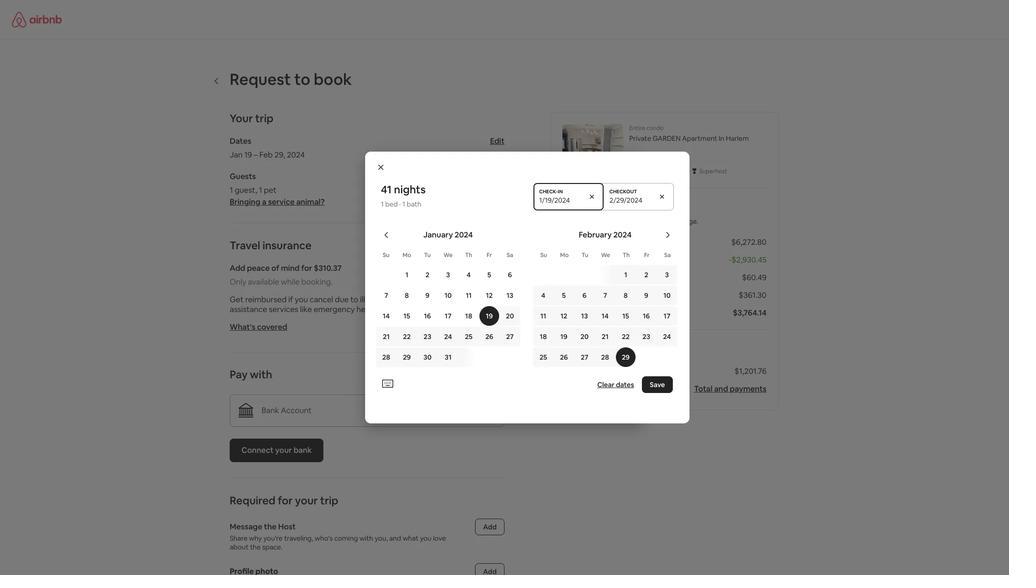 Task type: locate. For each thing, give the bounding box(es) containing it.
12 right more.
[[486, 291, 493, 300]]

1 left guest,
[[230, 185, 233, 195]]

16 button right (usd)
[[637, 307, 657, 326]]

3 button
[[438, 265, 459, 285], [657, 265, 678, 285]]

1 horizontal spatial 28
[[602, 353, 610, 362]]

0 vertical spatial a
[[262, 197, 267, 207]]

add button
[[476, 519, 505, 536]]

add inside "add peace of mind for $310.37 only available while booking."
[[230, 263, 245, 274]]

tu down january
[[424, 251, 431, 259]]

1 horizontal spatial with
[[360, 534, 373, 543]]

1 horizontal spatial 10 button
[[657, 286, 678, 306]]

11 button left today on the bottom of the page
[[533, 307, 554, 326]]

2024 for january
[[455, 230, 473, 240]]

1 8 button from the left
[[397, 286, 418, 306]]

0 horizontal spatial 9 button
[[418, 286, 438, 306]]

2 24 from the left
[[664, 333, 671, 341]]

0 horizontal spatial service
[[268, 197, 295, 207]]

1 horizontal spatial 22 button
[[616, 327, 637, 347]]

cleaning fee
[[563, 273, 608, 283]]

prívate
[[630, 134, 652, 143]]

26 button
[[479, 327, 500, 347], [554, 348, 575, 367]]

with inside message the host share why you're traveling, who's coming with you, and what you love about the space.
[[360, 534, 373, 543]]

$6,272.80
[[732, 237, 767, 248]]

1 23 button from the left
[[418, 327, 438, 347]]

1 vertical spatial 20
[[581, 333, 589, 341]]

0 horizontal spatial 16 button
[[418, 307, 438, 326]]

1 17 from the left
[[445, 312, 452, 321]]

1 vertical spatial –
[[587, 237, 591, 248]]

0 horizontal spatial 4
[[467, 271, 471, 279]]

a for 1
[[262, 197, 267, 207]]

20 button down get
[[500, 307, 521, 326]]

2 9 button from the left
[[637, 286, 657, 306]]

28 button left 30
[[376, 348, 397, 367]]

27 button
[[500, 327, 521, 347], [575, 348, 595, 367]]

1 vertical spatial with
[[360, 534, 373, 543]]

and right you,
[[390, 534, 401, 543]]

0 horizontal spatial add
[[230, 263, 245, 274]]

13 button right plus,
[[500, 286, 521, 306]]

1 10 button from the left
[[438, 286, 459, 306]]

request to book
[[230, 69, 352, 89]]

20 button down today on the bottom of the page
[[575, 327, 595, 347]]

for right mind
[[302, 263, 312, 274]]

su up flight
[[383, 251, 390, 259]]

11 left today on the bottom of the page
[[541, 312, 547, 321]]

27 button down get
[[500, 327, 521, 347]]

fee
[[597, 273, 608, 283], [617, 290, 629, 301]]

1 horizontal spatial –
[[587, 237, 591, 248]]

– left the 29,
[[254, 150, 258, 160]]

jan
[[230, 150, 243, 160], [563, 237, 576, 248]]

9 button left more.
[[418, 286, 438, 306]]

2 horizontal spatial and
[[715, 384, 729, 394]]

jan down dates
[[230, 150, 243, 160]]

1 horizontal spatial 21
[[602, 333, 609, 341]]

0 horizontal spatial 23
[[424, 333, 432, 341]]

get
[[488, 295, 501, 305]]

nights
[[394, 183, 426, 196]]

to left book
[[294, 69, 311, 89]]

total
[[695, 384, 713, 394]]

0 horizontal spatial 25
[[465, 333, 473, 341]]

with right pay
[[250, 368, 272, 382]]

the up you're
[[264, 522, 277, 532]]

0 vertical spatial 6 button
[[500, 265, 521, 285]]

14 button down flight
[[376, 307, 397, 326]]

0 vertical spatial due
[[563, 308, 578, 318]]

2 10 button from the left
[[657, 286, 678, 306]]

12 button right more.
[[479, 286, 500, 306]]

1 7 from the left
[[385, 291, 388, 300]]

0 horizontal spatial 28
[[383, 353, 391, 362]]

2 vertical spatial and
[[390, 534, 401, 543]]

1 vertical spatial add
[[483, 523, 497, 532]]

2 22 button from the left
[[616, 327, 637, 347]]

2 2 from the left
[[645, 271, 649, 279]]

monthly stay discount button
[[563, 255, 642, 265]]

1 2 from the left
[[426, 271, 430, 279]]

2 23 from the left
[[643, 333, 651, 341]]

feb left the 29,
[[260, 150, 273, 160]]

1 horizontal spatial 16 button
[[637, 307, 657, 326]]

22 button down (usd) button
[[616, 327, 637, 347]]

0 vertical spatial 12 button
[[479, 286, 500, 306]]

january 2024
[[424, 230, 473, 240]]

2024 right the 29,
[[287, 150, 305, 160]]

1 vertical spatial 4
[[542, 291, 546, 300]]

fee down monthly stay discount button
[[597, 273, 608, 283]]

th right stay
[[623, 251, 630, 259]]

0 horizontal spatial 2024
[[287, 150, 305, 160]]

1 horizontal spatial 29 button
[[616, 348, 637, 367]]

5 down cleaning
[[562, 291, 566, 300]]

3 button right discount
[[657, 265, 678, 285]]

19 button down get
[[479, 307, 500, 326]]

4 button
[[459, 265, 479, 285], [533, 286, 554, 306]]

8
[[405, 291, 409, 300], [624, 291, 628, 300]]

0 horizontal spatial 27
[[507, 333, 514, 341]]

15 button down delays,
[[397, 307, 418, 326]]

required
[[230, 494, 276, 508]]

2 sa from the left
[[665, 251, 671, 259]]

2024 for february
[[614, 230, 632, 240]]

2 mo from the left
[[561, 251, 569, 259]]

you inside message the host share why you're traveling, who's coming with you, and what you love about the space.
[[420, 534, 432, 543]]

0 horizontal spatial su
[[383, 251, 390, 259]]

1 24 button from the left
[[438, 327, 459, 347]]

6 button down cleaning fee
[[575, 286, 595, 306]]

dates dialog
[[365, 152, 1001, 424]]

14 right today on the bottom of the page
[[602, 312, 609, 321]]

1 10 from the left
[[445, 291, 452, 300]]

1 horizontal spatial trip
[[320, 494, 339, 508]]

4 for the bottom 4 "button"
[[542, 291, 546, 300]]

2 14 button from the left
[[595, 307, 616, 326]]

a inside 'today's payment this place is $3,226.28 a month on average.'
[[635, 217, 639, 226]]

0 horizontal spatial 6 button
[[500, 265, 521, 285]]

0 horizontal spatial 26 button
[[479, 327, 500, 347]]

message
[[230, 522, 263, 532]]

0 horizontal spatial 18
[[466, 312, 473, 321]]

due down airbnb
[[563, 308, 578, 318]]

18 for right 18 button
[[540, 333, 547, 341]]

4 button left airbnb
[[533, 286, 554, 306]]

in
[[719, 134, 725, 143]]

your
[[275, 446, 292, 456], [295, 494, 318, 508]]

you're
[[264, 534, 283, 543]]

21 button
[[376, 327, 397, 347], [595, 327, 616, 347]]

2 17 from the left
[[664, 312, 671, 321]]

1 horizontal spatial su
[[541, 251, 548, 259]]

with left you,
[[360, 534, 373, 543]]

th down january 2024 at the top left of the page
[[466, 251, 473, 259]]

1 29 from the left
[[403, 353, 411, 362]]

1 horizontal spatial 8
[[624, 291, 628, 300]]

41 nights
[[381, 183, 426, 196]]

2 17 button from the left
[[657, 307, 678, 326]]

19 inside 'dates jan 19 – feb 29, 2024'
[[244, 150, 252, 160]]

1 16 from the left
[[424, 312, 431, 321]]

24 button
[[438, 327, 459, 347], [657, 327, 678, 347]]

8 button up (usd) button
[[616, 286, 637, 306]]

6 button up get
[[500, 265, 521, 285]]

8 right flight
[[405, 291, 409, 300]]

1 horizontal spatial 7 button
[[595, 286, 616, 306]]

trip
[[255, 112, 274, 125], [320, 494, 339, 508]]

2 due from the top
[[563, 366, 578, 377]]

0 vertical spatial 11 button
[[459, 286, 479, 306]]

place
[[577, 217, 595, 226]]

2 23 button from the left
[[637, 327, 657, 347]]

1 sa from the left
[[507, 251, 514, 259]]

27 for 27 "button" to the bottom
[[581, 353, 589, 362]]

to right due
[[351, 295, 359, 305]]

1 vertical spatial 25
[[540, 353, 548, 362]]

14 button down airbnb service fee
[[595, 307, 616, 326]]

1 su from the left
[[383, 251, 390, 259]]

1 14 button from the left
[[376, 307, 397, 326]]

2 24 button from the left
[[657, 327, 678, 347]]

0 horizontal spatial tu
[[424, 251, 431, 259]]

2 28 button from the left
[[595, 348, 616, 367]]

1 horizontal spatial 25
[[540, 353, 548, 362]]

is
[[596, 217, 601, 226]]

1 vertical spatial 6 button
[[575, 286, 595, 306]]

25 for the 25 button to the left
[[465, 333, 473, 341]]

1 3 button from the left
[[438, 265, 459, 285]]

1 button up airbnb service fee
[[597, 265, 637, 285]]

0 vertical spatial –
[[254, 150, 258, 160]]

garden
[[653, 134, 681, 143]]

19 button down due today (usd) in the bottom of the page
[[554, 327, 575, 347]]

1 button up delays,
[[397, 265, 418, 285]]

18 button left upcoming
[[533, 327, 554, 347]]

1 22 from the left
[[403, 333, 411, 341]]

16 down delays,
[[424, 312, 431, 321]]

28 up clear
[[602, 353, 610, 362]]

calendar application
[[365, 220, 1001, 389]]

available
[[248, 277, 279, 287]]

0 vertical spatial fee
[[597, 273, 608, 283]]

cancel
[[310, 295, 333, 305]]

5 up get
[[488, 271, 492, 279]]

13 right get
[[507, 291, 514, 300]]

23 up 30 button
[[424, 333, 432, 341]]

2 22 from the left
[[622, 333, 630, 341]]

0 vertical spatial 26
[[486, 333, 494, 341]]

17
[[445, 312, 452, 321], [664, 312, 671, 321]]

1 horizontal spatial 28 button
[[595, 348, 616, 367]]

feb down upcoming
[[580, 366, 593, 377]]

a inside guests 1 guest, 1 pet bringing a service animal?
[[262, 197, 267, 207]]

2024 down $3,226.28
[[614, 230, 632, 240]]

22 button
[[397, 327, 418, 347], [616, 327, 637, 347]]

1 horizontal spatial 16
[[643, 312, 650, 321]]

2 we from the left
[[602, 251, 611, 259]]

0 horizontal spatial to
[[294, 69, 311, 89]]

feb up stay
[[593, 237, 606, 248]]

16 button down delays,
[[418, 307, 438, 326]]

1 vertical spatial 5 button
[[554, 286, 575, 306]]

25 button
[[459, 327, 479, 347], [533, 348, 554, 367]]

2 16 from the left
[[643, 312, 650, 321]]

2 21 from the left
[[602, 333, 609, 341]]

16 button
[[418, 307, 438, 326], [637, 307, 657, 326]]

16 right (usd)
[[643, 312, 650, 321]]

dates
[[616, 381, 635, 390]]

a for payment
[[635, 217, 639, 226]]

6 button
[[500, 265, 521, 285], [575, 286, 595, 306]]

service
[[268, 197, 295, 207], [589, 290, 615, 301]]

28 button
[[376, 348, 397, 367], [595, 348, 616, 367]]

0 horizontal spatial jan
[[230, 150, 243, 160]]

26 up due feb 9
[[560, 353, 568, 362]]

1 vertical spatial 18 button
[[533, 327, 554, 347]]

payment
[[604, 200, 649, 214]]

1 horizontal spatial 2
[[645, 271, 649, 279]]

0 vertical spatial payments
[[618, 342, 669, 356]]

7
[[385, 291, 388, 300], [604, 291, 608, 300]]

28 left 30
[[383, 353, 391, 362]]

1 horizontal spatial 23
[[643, 333, 651, 341]]

jan up monthly
[[563, 237, 576, 248]]

–
[[254, 150, 258, 160], [587, 237, 591, 248]]

2 29 from the left
[[622, 353, 630, 362]]

1 tu from the left
[[424, 251, 431, 259]]

5 button down cleaning
[[554, 286, 575, 306]]

jan 19 – feb 19
[[563, 237, 616, 248]]

1 vertical spatial due
[[563, 366, 578, 377]]

11 button
[[459, 286, 479, 306], [533, 307, 554, 326]]

add inside add button
[[483, 523, 497, 532]]

get reimbursed if you cancel due to illness, flight delays, and more. plus, get assistance services like emergency help.
[[230, 295, 501, 315]]

1 horizontal spatial 3
[[666, 271, 669, 279]]

0 vertical spatial 13
[[507, 291, 514, 300]]

2 8 from the left
[[624, 291, 628, 300]]

0 horizontal spatial 20
[[506, 312, 514, 321]]

0 horizontal spatial 21
[[383, 333, 390, 341]]

you
[[295, 295, 308, 305], [420, 534, 432, 543]]

1 horizontal spatial 24
[[664, 333, 671, 341]]

5
[[488, 271, 492, 279], [562, 291, 566, 300]]

we down january 2024 at the top left of the page
[[444, 251, 453, 259]]

24 button up save
[[657, 327, 678, 347]]

your
[[230, 112, 253, 125]]

1 horizontal spatial fr
[[645, 251, 650, 259]]

and right total in the bottom right of the page
[[715, 384, 729, 394]]

1 15 button from the left
[[397, 307, 418, 326]]

17 for first 17 button from right
[[664, 312, 671, 321]]

20 for the top the '20' button
[[506, 312, 514, 321]]

17 for second 17 button from the right
[[445, 312, 452, 321]]

tu
[[424, 251, 431, 259], [582, 251, 589, 259]]

25 left upcoming
[[540, 353, 548, 362]]

1 horizontal spatial 13 button
[[575, 307, 595, 326]]

0 horizontal spatial and
[[390, 534, 401, 543]]

payments down '$1,201.76'
[[730, 384, 767, 394]]

7 button up (usd)
[[595, 286, 616, 306]]

24 button up 31
[[438, 327, 459, 347]]

12
[[486, 291, 493, 300], [561, 312, 568, 321]]

1 horizontal spatial 15
[[623, 312, 630, 321]]

3 button up more.
[[438, 265, 459, 285]]

what's covered
[[230, 322, 288, 333]]

share
[[230, 534, 248, 543]]

if
[[289, 295, 293, 305]]

su
[[383, 251, 390, 259], [541, 251, 548, 259]]

13 down airbnb
[[582, 312, 588, 321]]

0 horizontal spatial 14
[[383, 312, 390, 321]]

0 horizontal spatial you
[[295, 295, 308, 305]]

mo up delays,
[[403, 251, 411, 259]]

1 bed
[[381, 200, 398, 209]]

Add date text field
[[610, 196, 651, 205]]

21 button down flight
[[376, 327, 397, 347]]

1 horizontal spatial 2024
[[455, 230, 473, 240]]

booking.
[[302, 277, 333, 287]]

10 for 1st "10" button
[[445, 291, 452, 300]]

28 button up clear
[[595, 348, 616, 367]]

monthly
[[563, 255, 592, 265]]

2 7 button from the left
[[595, 286, 616, 306]]

5 button up get
[[479, 265, 500, 285]]

0 vertical spatial service
[[268, 197, 295, 207]]

22 for 1st 22 button from the right
[[622, 333, 630, 341]]

2 th from the left
[[623, 251, 630, 259]]

to
[[294, 69, 311, 89], [351, 295, 359, 305]]

1 9 button from the left
[[418, 286, 438, 306]]

fr up get
[[487, 251, 492, 259]]

9 button
[[418, 286, 438, 306], [637, 286, 657, 306]]

2 su from the left
[[541, 251, 548, 259]]

1 horizontal spatial 27 button
[[575, 348, 595, 367]]

1 vertical spatial a
[[635, 217, 639, 226]]

this
[[563, 217, 576, 226]]

1 horizontal spatial 29
[[622, 353, 630, 362]]

2 7 from the left
[[604, 291, 608, 300]]

0 horizontal spatial for
[[278, 494, 293, 508]]

1 vertical spatial to
[[351, 295, 359, 305]]

1 horizontal spatial and
[[432, 295, 446, 305]]

1 mo from the left
[[403, 251, 411, 259]]

2 10 from the left
[[664, 291, 671, 300]]

for up host
[[278, 494, 293, 508]]

1 29 button from the left
[[397, 348, 418, 367]]

25 up 31 button
[[465, 333, 473, 341]]

13 button down airbnb
[[575, 307, 595, 326]]

your up host
[[295, 494, 318, 508]]

to inside get reimbursed if you cancel due to illness, flight delays, and more. plus, get assistance services like emergency help.
[[351, 295, 359, 305]]

1 horizontal spatial 17 button
[[657, 307, 678, 326]]

what's covered button
[[230, 322, 288, 333]]

1 horizontal spatial 3 button
[[657, 265, 678, 285]]

2 15 button from the left
[[616, 307, 637, 326]]

41
[[381, 183, 392, 196]]

1 vertical spatial 12
[[561, 312, 568, 321]]

12 for leftmost 12 "button"
[[486, 291, 493, 300]]

19 down dates
[[244, 150, 252, 160]]

23
[[424, 333, 432, 341], [643, 333, 651, 341]]

1 horizontal spatial a
[[635, 217, 639, 226]]

0 horizontal spatial 24 button
[[438, 327, 459, 347]]

you right if
[[295, 295, 308, 305]]

1 horizontal spatial 10
[[664, 291, 671, 300]]

7 button
[[376, 286, 397, 306], [595, 286, 616, 306]]

0 horizontal spatial 7
[[385, 291, 388, 300]]

0 vertical spatial 27
[[507, 333, 514, 341]]

10 for first "10" button from right
[[664, 291, 671, 300]]

2
[[426, 271, 430, 279], [645, 271, 649, 279]]

due for due feb 9
[[563, 366, 578, 377]]

1 vertical spatial you
[[420, 534, 432, 543]]

1 22 button from the left
[[397, 327, 418, 347]]

clear dates
[[598, 381, 635, 390]]

8 button
[[397, 286, 418, 306], [616, 286, 637, 306]]

0 horizontal spatial 10 button
[[438, 286, 459, 306]]

7 up (usd)
[[604, 291, 608, 300]]

0 horizontal spatial 3
[[447, 271, 450, 279]]

14 button
[[376, 307, 397, 326], [595, 307, 616, 326]]

0 horizontal spatial 29 button
[[397, 348, 418, 367]]

cleaning fee button
[[563, 273, 608, 283]]

0 horizontal spatial 1 button
[[397, 265, 418, 285]]

26
[[486, 333, 494, 341], [560, 353, 568, 362]]

feb
[[260, 150, 273, 160], [593, 237, 606, 248], [580, 366, 593, 377]]

add
[[230, 263, 245, 274], [483, 523, 497, 532]]

tu down jan 19 – feb 19
[[582, 251, 589, 259]]

add for add peace of mind for $310.37 only available while booking.
[[230, 263, 245, 274]]

29 button up dates
[[616, 348, 637, 367]]

22 down delays,
[[403, 333, 411, 341]]

we down february 2024
[[602, 251, 611, 259]]

18 button
[[459, 307, 479, 326], [533, 327, 554, 347]]

1 horizontal spatial 25 button
[[533, 348, 554, 367]]

guests
[[230, 171, 256, 182]]

15 down delays,
[[404, 312, 411, 321]]

1 we from the left
[[444, 251, 453, 259]]

15 button
[[397, 307, 418, 326], [616, 307, 637, 326]]

harlem
[[726, 134, 749, 143]]

29 up dates
[[622, 353, 630, 362]]

20 button
[[500, 307, 521, 326], [575, 327, 595, 347]]

24 up 31
[[445, 333, 452, 341]]

11 left get
[[466, 291, 472, 300]]

15 up upcoming payments
[[623, 312, 630, 321]]

12 button down airbnb
[[554, 307, 575, 326]]

4 up plus,
[[467, 271, 471, 279]]

29 button
[[397, 348, 418, 367], [616, 348, 637, 367]]

1 vertical spatial jan
[[563, 237, 576, 248]]

1 due from the top
[[563, 308, 578, 318]]

travel
[[230, 239, 260, 252]]

29 button left 30
[[397, 348, 418, 367]]

fr right discount
[[645, 251, 650, 259]]

10 button
[[438, 286, 459, 306], [657, 286, 678, 306]]



Task type: vqa. For each thing, say whether or not it's contained in the screenshot.


Task type: describe. For each thing, give the bounding box(es) containing it.
19 up monthly
[[578, 237, 585, 248]]

guest,
[[235, 185, 257, 195]]

love
[[433, 534, 446, 543]]

1 24 from the left
[[445, 333, 452, 341]]

7 for second "7" "button" from left
[[604, 291, 608, 300]]

1 vertical spatial feb
[[593, 237, 606, 248]]

2 for 1st 2 button
[[426, 271, 430, 279]]

0 horizontal spatial 25 button
[[459, 327, 479, 347]]

plus,
[[470, 295, 487, 305]]

0 horizontal spatial 9
[[426, 291, 430, 300]]

2 horizontal spatial 9
[[645, 291, 649, 300]]

due
[[335, 295, 349, 305]]

$3,226.28
[[602, 217, 633, 226]]

0 horizontal spatial 13 button
[[500, 286, 521, 306]]

edit
[[490, 136, 505, 146]]

1 horizontal spatial the
[[264, 522, 277, 532]]

1 left pet
[[259, 185, 262, 195]]

insurance
[[263, 239, 312, 252]]

service inside guests 1 guest, 1 pet bringing a service animal?
[[268, 197, 295, 207]]

1 down discount
[[625, 271, 628, 279]]

bath
[[407, 200, 422, 209]]

bank
[[294, 446, 312, 456]]

0 horizontal spatial fee
[[597, 273, 608, 283]]

1 horizontal spatial 11
[[541, 312, 547, 321]]

1 28 from the left
[[383, 353, 391, 362]]

back image
[[213, 77, 221, 85]]

2 8 button from the left
[[616, 286, 637, 306]]

jan inside 'dates jan 19 – feb 29, 2024'
[[230, 150, 243, 160]]

– inside 'dates jan 19 – feb 29, 2024'
[[254, 150, 258, 160]]

1 7 button from the left
[[376, 286, 397, 306]]

emergency
[[314, 305, 355, 315]]

-
[[729, 255, 732, 265]]

today
[[580, 308, 601, 318]]

assistance
[[230, 305, 267, 315]]

pet
[[264, 185, 277, 195]]

total and payments
[[695, 384, 767, 394]]

due feb 9
[[563, 366, 599, 377]]

0 vertical spatial to
[[294, 69, 311, 89]]

connect your bank button
[[230, 439, 324, 463]]

your trip
[[230, 112, 274, 125]]

0 horizontal spatial 12 button
[[479, 286, 500, 306]]

0 horizontal spatial 5 button
[[479, 265, 500, 285]]

0 vertical spatial 11
[[466, 291, 472, 300]]

2 fr from the left
[[645, 251, 650, 259]]

of
[[272, 263, 280, 274]]

and inside message the host share why you're traveling, who's coming with you, and what you love about the space.
[[390, 534, 401, 543]]

due for due today (usd)
[[563, 308, 578, 318]]

total and payments button
[[695, 384, 767, 394]]

1 horizontal spatial 6 button
[[575, 286, 595, 306]]

1 bath
[[403, 200, 422, 209]]

30
[[424, 353, 432, 362]]

apartment
[[683, 134, 718, 143]]

1 17 button from the left
[[438, 307, 459, 326]]

1 8 from the left
[[405, 291, 409, 300]]

guests 1 guest, 1 pet bringing a service animal?
[[230, 171, 325, 207]]

0 vertical spatial 20 button
[[500, 307, 521, 326]]

$1,201.76
[[735, 366, 767, 377]]

25 for the bottommost the 25 button
[[540, 353, 548, 362]]

1 horizontal spatial service
[[589, 290, 615, 301]]

your inside connect your bank button
[[275, 446, 292, 456]]

0 vertical spatial 6
[[508, 271, 512, 279]]

1 vertical spatial 25 button
[[533, 348, 554, 367]]

2 3 from the left
[[666, 271, 669, 279]]

1 th from the left
[[466, 251, 473, 259]]

save
[[650, 381, 666, 390]]

upcoming payments
[[563, 342, 669, 356]]

bringing
[[230, 197, 261, 207]]

29,
[[275, 150, 285, 160]]

19 down get
[[486, 312, 493, 321]]

bringing a service animal? button
[[230, 197, 325, 207]]

why
[[249, 534, 262, 543]]

20 for the bottom the '20' button
[[581, 333, 589, 341]]

request
[[230, 69, 291, 89]]

dates
[[230, 136, 252, 146]]

2 14 from the left
[[602, 312, 609, 321]]

$60.49
[[743, 273, 767, 283]]

discount
[[611, 255, 642, 265]]

condo
[[647, 124, 664, 132]]

0 vertical spatial 27 button
[[500, 327, 521, 347]]

2 16 button from the left
[[637, 307, 657, 326]]

illness,
[[360, 295, 384, 305]]

0 horizontal spatial 4 button
[[459, 265, 479, 285]]

coming
[[334, 534, 358, 543]]

19 up upcoming
[[561, 333, 568, 341]]

pay
[[230, 368, 248, 382]]

4 for 4 "button" to the left
[[467, 271, 471, 279]]

due today (usd)
[[563, 308, 624, 318]]

27 for 27 "button" to the top
[[507, 333, 514, 341]]

upcoming
[[563, 342, 616, 356]]

1 vertical spatial fee
[[617, 290, 629, 301]]

7 for 1st "7" "button"
[[385, 291, 388, 300]]

1 23 from the left
[[424, 333, 432, 341]]

2024 inside 'dates jan 19 – feb 29, 2024'
[[287, 150, 305, 160]]

31 button
[[438, 348, 478, 367]]

message the host share why you're traveling, who's coming with you, and what you love about the space.
[[230, 522, 448, 552]]

0 vertical spatial 26 button
[[479, 327, 500, 347]]

space.
[[262, 543, 283, 552]]

1 horizontal spatial 5
[[562, 291, 566, 300]]

1 vertical spatial and
[[715, 384, 729, 394]]

airbnb service fee
[[563, 290, 629, 301]]

1 left bed
[[381, 200, 384, 209]]

you inside get reimbursed if you cancel due to illness, flight delays, and more. plus, get assistance services like emergency help.
[[295, 295, 308, 305]]

2 1 button from the left
[[597, 265, 637, 285]]

18 for the leftmost 18 button
[[466, 312, 473, 321]]

connect your bank
[[242, 446, 312, 456]]

2 21 button from the left
[[595, 327, 616, 347]]

1 16 button from the left
[[418, 307, 438, 326]]

reimbursed
[[245, 295, 287, 305]]

mind
[[281, 263, 300, 274]]

1 vertical spatial payments
[[730, 384, 767, 394]]

$361.30
[[739, 290, 767, 301]]

0 horizontal spatial 11 button
[[459, 286, 479, 306]]

you,
[[375, 534, 388, 543]]

while
[[281, 277, 300, 287]]

1 15 from the left
[[404, 312, 411, 321]]

0 vertical spatial with
[[250, 368, 272, 382]]

1 fr from the left
[[487, 251, 492, 259]]

2 29 button from the left
[[616, 348, 637, 367]]

1 3 from the left
[[447, 271, 450, 279]]

1 up delays,
[[406, 271, 409, 279]]

1 horizontal spatial 19 button
[[554, 327, 575, 347]]

only
[[230, 277, 246, 287]]

2 vertical spatial feb
[[580, 366, 593, 377]]

for inside "add peace of mind for $310.37 only available while booking."
[[302, 263, 312, 274]]

1 vertical spatial 13
[[582, 312, 588, 321]]

stay
[[594, 255, 609, 265]]

required for your trip
[[230, 494, 339, 508]]

29 for 2nd 29 button from the right
[[403, 353, 411, 362]]

12 for the right 12 "button"
[[561, 312, 568, 321]]

1 1 button from the left
[[397, 265, 418, 285]]

31
[[445, 353, 452, 362]]

Add date text field
[[540, 196, 580, 205]]

1 horizontal spatial 12 button
[[554, 307, 575, 326]]

2 for 2nd 2 button from the left
[[645, 271, 649, 279]]

today's payment this place is $3,226.28 a month on average.
[[563, 200, 699, 226]]

0 horizontal spatial 5
[[488, 271, 492, 279]]

1 vertical spatial 26
[[560, 353, 568, 362]]

1 horizontal spatial 9
[[595, 366, 599, 377]]

dates jan 19 – feb 29, 2024
[[230, 136, 305, 160]]

flight
[[385, 295, 404, 305]]

book
[[314, 69, 352, 89]]

$2,930.45
[[732, 255, 767, 265]]

1 21 button from the left
[[376, 327, 397, 347]]

22 for 1st 22 button
[[403, 333, 411, 341]]

1 21 from the left
[[383, 333, 390, 341]]

february
[[579, 230, 612, 240]]

january
[[424, 230, 453, 240]]

1 vertical spatial 27 button
[[575, 348, 595, 367]]

1 horizontal spatial 18 button
[[533, 327, 554, 347]]

1 horizontal spatial your
[[295, 494, 318, 508]]

on
[[662, 217, 671, 226]]

feb inside 'dates jan 19 – feb 29, 2024'
[[260, 150, 273, 160]]

add for add
[[483, 523, 497, 532]]

0 horizontal spatial 19 button
[[479, 307, 500, 326]]

peace
[[247, 263, 270, 274]]

1 28 button from the left
[[376, 348, 397, 367]]

0 horizontal spatial payments
[[618, 342, 669, 356]]

(usd) button
[[603, 308, 624, 318]]

2 tu from the left
[[582, 251, 589, 259]]

and inside get reimbursed if you cancel due to illness, flight delays, and more. plus, get assistance services like emergency help.
[[432, 295, 446, 305]]

edit button
[[490, 136, 505, 146]]

pay with
[[230, 368, 272, 382]]

average.
[[672, 217, 699, 226]]

february 2024
[[579, 230, 632, 240]]

1 vertical spatial 20 button
[[575, 327, 595, 347]]

host
[[278, 522, 296, 532]]

airbnb service fee button
[[563, 290, 629, 301]]

1 vertical spatial trip
[[320, 494, 339, 508]]

travel insurance
[[230, 239, 312, 252]]

2 2 button from the left
[[637, 265, 657, 285]]

clear dates button
[[594, 377, 639, 393]]

1 horizontal spatial 11 button
[[533, 307, 554, 326]]

29 for 1st 29 button from right
[[622, 353, 630, 362]]

1 vertical spatial the
[[250, 543, 261, 552]]

0 vertical spatial trip
[[255, 112, 274, 125]]

19 up monthly stay discount button
[[608, 237, 616, 248]]

1 vertical spatial 26 button
[[554, 348, 575, 367]]

1 left bath
[[403, 200, 406, 209]]

1 vertical spatial 4 button
[[533, 286, 554, 306]]

monthly stay discount
[[563, 255, 642, 265]]

1 horizontal spatial 6
[[583, 291, 587, 300]]

month
[[640, 217, 661, 226]]

0 horizontal spatial 18 button
[[459, 307, 479, 326]]

cleaning
[[563, 273, 595, 283]]

2 28 from the left
[[602, 353, 610, 362]]

1 vertical spatial for
[[278, 494, 293, 508]]

delays,
[[406, 295, 431, 305]]

1 horizontal spatial jan
[[563, 237, 576, 248]]

what
[[403, 534, 419, 543]]

2 3 button from the left
[[657, 265, 678, 285]]

2 15 from the left
[[623, 312, 630, 321]]

animal?
[[297, 197, 325, 207]]

add peace of mind for $310.37 only available while booking.
[[230, 263, 342, 287]]

superhost
[[700, 167, 728, 175]]

0 horizontal spatial 13
[[507, 291, 514, 300]]

1 14 from the left
[[383, 312, 390, 321]]

1 2 button from the left
[[418, 265, 438, 285]]



